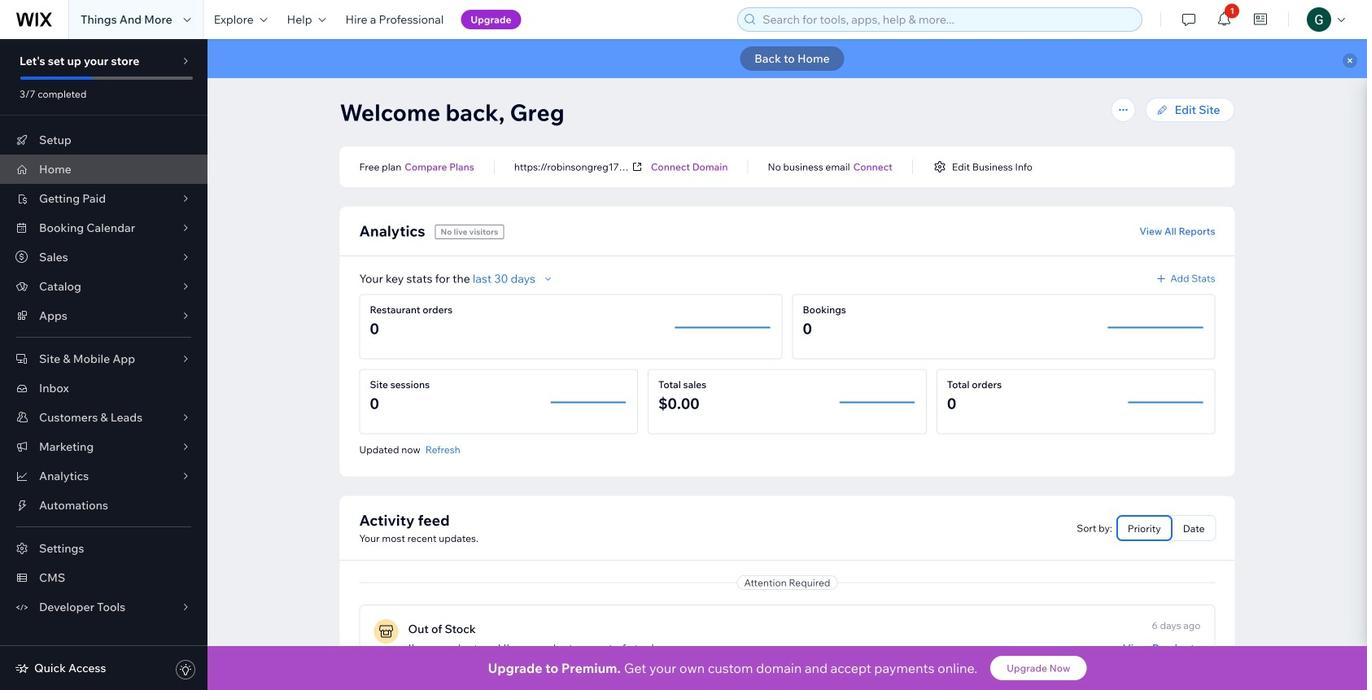 Task type: describe. For each thing, give the bounding box(es) containing it.
Search for tools, apps, help & more... field
[[758, 8, 1138, 31]]



Task type: vqa. For each thing, say whether or not it's contained in the screenshot.
Card
no



Task type: locate. For each thing, give the bounding box(es) containing it.
sidebar element
[[0, 39, 208, 690]]

alert
[[208, 39, 1368, 78]]



